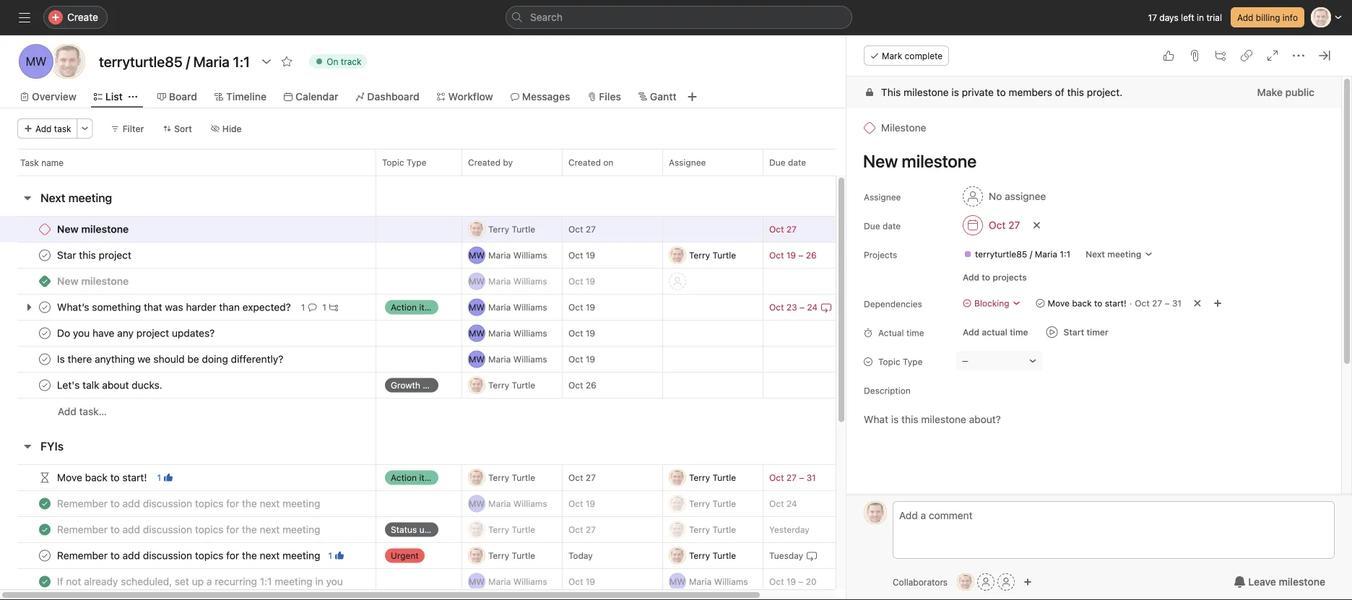 Task type: locate. For each thing, give the bounding box(es) containing it.
williams for creator for new milestone "cell" containing mw
[[513, 276, 547, 286]]

1 action item from the top
[[391, 302, 437, 312]]

created left the "on"
[[568, 157, 601, 168]]

oct 27 right 'creator for move back to start!' cell
[[568, 473, 596, 483]]

remember to add discussion topics for the next meeting text field for status update
[[54, 523, 325, 537]]

1 horizontal spatial 1
[[328, 551, 332, 561]]

maria inside creator for new milestone "cell"
[[488, 276, 511, 286]]

2 action item from the top
[[391, 473, 437, 483]]

maria williams inside creator for if not already scheduled, set up a recurring 1:1 meeting in your calendar "cell"
[[488, 577, 547, 587]]

messages
[[522, 91, 570, 103]]

1 horizontal spatial due
[[864, 221, 880, 231]]

created left by
[[468, 157, 501, 168]]

assignee
[[669, 157, 706, 168], [864, 192, 901, 202]]

2 action item button from the top
[[376, 465, 462, 491]]

maria for creator for what's something that was harder than expected? "cell"
[[488, 302, 511, 312]]

2 item from the top
[[419, 473, 437, 483]]

19 for is there anything we should be doing differently? text field at left bottom
[[586, 354, 595, 364]]

maria inside creator for what's something that was harder than expected? "cell"
[[488, 302, 511, 312]]

oct 19 – 26
[[769, 250, 817, 260]]

growth conversation button
[[376, 372, 475, 398]]

topic inside row
[[382, 157, 404, 168]]

0 vertical spatial type
[[407, 157, 426, 168]]

creator for new milestone cell
[[462, 216, 563, 243], [462, 268, 563, 295]]

milestone left is
[[904, 86, 949, 98]]

0 horizontal spatial date
[[788, 157, 806, 168]]

remove image
[[1193, 299, 1202, 308]]

0 vertical spatial to
[[997, 86, 1006, 98]]

completed checkbox for do you have any project updates? text box
[[36, 325, 53, 342]]

oct 27 down created on
[[568, 224, 596, 234]]

1 vertical spatial new milestone cell
[[0, 268, 376, 295]]

move
[[1048, 298, 1070, 308]]

2 remember to add discussion topics for the next meeting text field from the top
[[54, 549, 322, 563]]

1 new milestone cell from the top
[[0, 216, 376, 243]]

meeting
[[68, 191, 112, 205], [1107, 249, 1141, 259]]

Remember to add discussion topics for the next meeting text field
[[54, 523, 325, 537], [54, 549, 322, 563]]

27 inside dropdown button
[[1008, 219, 1020, 231]]

0 horizontal spatial due
[[769, 157, 786, 168]]

oct 27 – 31 inside the header fyis tree grid
[[769, 473, 816, 483]]

1 horizontal spatial topic
[[878, 357, 900, 367]]

1 remember to add discussion topics for the next meeting text field from the top
[[54, 523, 325, 537]]

type down dashboard
[[407, 157, 426, 168]]

meeting inside dropdown button
[[1107, 249, 1141, 259]]

1 button
[[154, 471, 176, 485], [325, 549, 347, 563]]

growth conversation
[[391, 380, 475, 390]]

williams inside creator for remember to add discussion topics for the next meeting cell
[[513, 499, 547, 509]]

1 horizontal spatial milestone
[[1279, 576, 1325, 588]]

maria williams inside creator for do you have any project updates? cell
[[488, 328, 547, 338]]

1 vertical spatial repeats image
[[806, 550, 818, 562]]

1 horizontal spatial date
[[883, 221, 901, 231]]

close details image
[[1319, 50, 1330, 61]]

1 vertical spatial type
[[903, 357, 923, 367]]

1 comment image
[[308, 303, 317, 312]]

2 vertical spatial completed image
[[36, 547, 53, 564]]

0 horizontal spatial assignee
[[669, 157, 706, 168]]

creator for remember to add discussion topics for the next meeting cell for today
[[462, 542, 563, 569]]

1 vertical spatial oct 27 – 31
[[769, 473, 816, 483]]

action inside the header fyis tree grid
[[391, 473, 417, 483]]

mw inside creator for remember to add discussion topics for the next meeting cell
[[469, 499, 485, 509]]

completed image for urgent
[[36, 547, 53, 564]]

info
[[1283, 12, 1298, 22]]

– for – 20
[[798, 577, 803, 587]]

mw inside creator for if not already scheduled, set up a recurring 1:1 meeting in your calendar "cell"
[[469, 577, 485, 587]]

dashboard
[[367, 91, 419, 103]]

0 vertical spatial 1
[[157, 473, 161, 483]]

next meeting right 1:1 at the right of page
[[1086, 249, 1141, 259]]

creator for do you have any project updates? cell
[[462, 320, 563, 347]]

2 completed image from the top
[[36, 325, 53, 342]]

0 vertical spatial action
[[391, 302, 417, 312]]

oct 19
[[568, 250, 595, 260], [568, 276, 595, 286], [568, 302, 595, 312], [568, 328, 595, 338], [568, 354, 595, 364], [568, 499, 595, 509], [568, 577, 595, 587]]

add inside button
[[58, 406, 76, 417]]

calendar link
[[284, 89, 338, 105]]

2 oct 19 from the top
[[568, 276, 595, 286]]

0 vertical spatial 31
[[1172, 298, 1182, 308]]

repeats image
[[821, 302, 832, 313], [806, 550, 818, 562]]

williams inside creator for new milestone "cell"
[[513, 276, 547, 286]]

assignee up projects at the right of page
[[864, 192, 901, 202]]

this
[[1067, 86, 1084, 98]]

mark complete button
[[864, 46, 949, 66]]

completed checkbox inside if not already scheduled, set up a recurring 1:1 meeting in your calendar cell
[[36, 573, 53, 590]]

0 vertical spatial date
[[788, 157, 806, 168]]

workflow link
[[437, 89, 493, 105]]

williams for creator for what's something that was harder than expected? "cell"
[[513, 302, 547, 312]]

show options image
[[261, 56, 272, 67]]

1 vertical spatial next meeting
[[1086, 249, 1141, 259]]

Do you have any project updates? text field
[[54, 326, 219, 341]]

add left task… on the bottom
[[58, 406, 76, 417]]

created by
[[468, 157, 513, 168]]

completed image for status update
[[36, 521, 53, 538]]

more actions image
[[81, 124, 89, 133]]

oct 19 for creator for star this project cell
[[568, 250, 595, 260]]

creator for new milestone cell down by
[[462, 216, 563, 243]]

topic inside main content
[[878, 357, 900, 367]]

1 horizontal spatial 24
[[807, 302, 818, 312]]

action item
[[391, 302, 437, 312], [391, 473, 437, 483]]

1 button up remember to add discussion topics for the next meeting text box
[[154, 471, 176, 485]]

creator for new milestone cell for oct 19
[[462, 268, 563, 295]]

to right private
[[997, 86, 1006, 98]]

repeats image right oct 23 – 24
[[821, 302, 832, 313]]

completed image
[[36, 299, 53, 316], [36, 325, 53, 342], [36, 351, 53, 368], [36, 377, 53, 394], [36, 495, 53, 512], [36, 573, 53, 590]]

timeline link
[[215, 89, 266, 105]]

oct 26
[[568, 380, 596, 390]]

0 vertical spatial next
[[40, 191, 65, 205]]

31 inside the new milestone 'dialog'
[[1172, 298, 1182, 308]]

– left remove icon
[[1165, 298, 1170, 308]]

mw inside creator for star this project cell
[[469, 250, 485, 260]]

oct 19 for creator for do you have any project updates? cell
[[568, 328, 595, 338]]

create
[[67, 11, 98, 23]]

search list box
[[506, 6, 852, 29]]

1 horizontal spatial 26
[[806, 250, 817, 260]]

public
[[1285, 86, 1315, 98]]

in
[[1197, 12, 1204, 22]]

mw for new milestone cell associated with mw
[[469, 276, 485, 286]]

williams inside creator for if not already scheduled, set up a recurring 1:1 meeting in your calendar "cell"
[[513, 577, 547, 587]]

1 button left urgent
[[325, 549, 347, 563]]

maria for creator for do you have any project updates? cell
[[488, 328, 511, 338]]

1 horizontal spatial assignee
[[864, 192, 901, 202]]

remember to add discussion topics for the next meeting text field up if not already scheduled, set up a recurring 1:1 meeting in your calendar cell
[[54, 549, 322, 563]]

2 creator for new milestone cell from the top
[[462, 268, 563, 295]]

assignee down add tab icon
[[669, 157, 706, 168]]

blocking
[[974, 298, 1009, 308]]

19 for new milestone text box on the top of page
[[586, 276, 595, 286]]

2 completed checkbox from the top
[[36, 351, 53, 368]]

0 horizontal spatial oct 27 – 31
[[769, 473, 816, 483]]

completed milestone checkbox down next meeting button
[[39, 224, 51, 235]]

williams inside creator for is there anything we should be doing differently? cell
[[513, 354, 547, 364]]

due inside the new milestone 'dialog'
[[864, 221, 880, 231]]

creator for remember to add discussion topics for the next meeting cell
[[462, 490, 563, 517], [462, 516, 563, 543], [462, 542, 563, 569]]

type down actual time
[[903, 357, 923, 367]]

topic down dashboard
[[382, 157, 404, 168]]

list
[[105, 91, 123, 103]]

1 action from the top
[[391, 302, 417, 312]]

williams inside creator for what's something that was harder than expected? "cell"
[[513, 302, 547, 312]]

19 inside row
[[586, 302, 595, 312]]

Completed checkbox
[[36, 325, 53, 342], [36, 351, 53, 368], [36, 495, 53, 512], [36, 573, 53, 590]]

completed checkbox for status update
[[36, 521, 53, 538]]

1 inside move back to start! cell
[[157, 473, 161, 483]]

expand subtask list for the task what's something that was harder than expected? image
[[23, 302, 35, 313]]

add up blocking
[[963, 272, 979, 282]]

terry turtle inside creator for let's talk about ducks. 'cell'
[[488, 380, 535, 390]]

mw inside creator for do you have any project updates? cell
[[469, 328, 485, 338]]

3 completed checkbox from the top
[[36, 495, 53, 512]]

Completed milestone checkbox
[[39, 224, 51, 235], [39, 276, 51, 287]]

board
[[169, 91, 197, 103]]

5 completed checkbox from the top
[[36, 547, 53, 564]]

completed checkbox inside do you have any project updates? cell
[[36, 325, 53, 342]]

0 vertical spatial assignee
[[669, 157, 706, 168]]

add or remove collaborators image
[[1024, 578, 1032, 587]]

copy milestone link image
[[1241, 50, 1252, 61]]

williams inside creator for star this project cell
[[513, 250, 547, 260]]

0 horizontal spatial 26
[[586, 380, 596, 390]]

1 vertical spatial to
[[982, 272, 990, 282]]

2 remember to add discussion topics for the next meeting cell from the top
[[0, 516, 376, 543]]

next right 1:1 at the right of page
[[1086, 249, 1105, 259]]

next right collapse task list for this section icon
[[40, 191, 65, 205]]

terry turtle inside creator for new milestone "cell"
[[488, 224, 535, 234]]

0 horizontal spatial milestone
[[904, 86, 949, 98]]

calendar
[[295, 91, 338, 103]]

to right back
[[1094, 298, 1102, 308]]

actual time
[[878, 328, 924, 338]]

0 vertical spatial topic type
[[382, 157, 426, 168]]

1 creator for remember to add discussion topics for the next meeting cell from the top
[[462, 490, 563, 517]]

completed image inside do you have any project updates? cell
[[36, 325, 53, 342]]

1 horizontal spatial 31
[[1172, 298, 1182, 308]]

1 vertical spatial milestone
[[1279, 576, 1325, 588]]

1 remember to add discussion topics for the next meeting cell from the top
[[0, 490, 376, 517]]

1 vertical spatial 26
[[586, 380, 596, 390]]

remember to add discussion topics for the next meeting text field down remember to add discussion topics for the next meeting text box
[[54, 523, 325, 537]]

header fyis tree grid
[[0, 464, 917, 600]]

to left projects
[[982, 272, 990, 282]]

2 completed milestone checkbox from the top
[[39, 276, 51, 287]]

board link
[[157, 89, 197, 105]]

maria williams for creator for is there anything we should be doing differently? cell
[[488, 354, 547, 364]]

action up 'status'
[[391, 473, 417, 483]]

tuesday
[[769, 551, 803, 561]]

action inside row
[[391, 302, 417, 312]]

— button
[[956, 351, 1043, 371]]

status update
[[391, 525, 448, 535]]

Completed checkbox
[[36, 247, 53, 264], [36, 299, 53, 316], [36, 377, 53, 394], [36, 521, 53, 538], [36, 547, 53, 564]]

topic type down dashboard
[[382, 157, 426, 168]]

action item inside row
[[391, 302, 437, 312]]

remember to add discussion topics for the next meeting cell
[[0, 490, 376, 517], [0, 516, 376, 543], [0, 542, 376, 569]]

dependencies
[[864, 299, 922, 309]]

0 horizontal spatial 24
[[786, 499, 797, 509]]

4 oct 19 from the top
[[568, 328, 595, 338]]

mw for star this project cell
[[469, 250, 485, 260]]

files
[[599, 91, 621, 103]]

oct 27 up today
[[568, 525, 596, 535]]

tt inside creator for new milestone "cell"
[[471, 224, 482, 234]]

2 created from the left
[[568, 157, 601, 168]]

4 completed checkbox from the top
[[36, 573, 53, 590]]

1 vertical spatial topic type
[[878, 357, 923, 367]]

0 horizontal spatial repeats image
[[806, 550, 818, 562]]

due date inside the new milestone 'dialog'
[[864, 221, 901, 231]]

0 vertical spatial action item button
[[376, 294, 462, 320]]

add task
[[35, 124, 71, 134]]

date
[[788, 157, 806, 168], [883, 221, 901, 231]]

add inside dropdown button
[[963, 327, 979, 337]]

oct 19 inside row
[[568, 302, 595, 312]]

maria inside creator for star this project cell
[[488, 250, 511, 260]]

star this project cell
[[0, 242, 376, 269]]

0 horizontal spatial 1 button
[[154, 471, 176, 485]]

0 horizontal spatial type
[[407, 157, 426, 168]]

terry turtle
[[488, 224, 535, 234], [689, 250, 736, 260], [488, 380, 535, 390], [488, 473, 535, 483], [689, 473, 736, 483], [689, 499, 736, 509], [488, 525, 535, 535], [689, 525, 736, 535], [488, 551, 535, 561], [689, 551, 736, 561]]

terry inside creator for new milestone "cell"
[[488, 224, 509, 234]]

next meeting up new milestone text field
[[40, 191, 112, 205]]

mw for do you have any project updates? cell
[[469, 328, 485, 338]]

– up oct 23 – 24
[[798, 250, 803, 260]]

row containing growth conversation
[[0, 372, 917, 399]]

completed milestone checkbox left new milestone text box on the top of page
[[39, 276, 51, 287]]

1 button for urgent
[[325, 549, 347, 563]]

type inside row
[[407, 157, 426, 168]]

1 created from the left
[[468, 157, 501, 168]]

1 vertical spatial 1
[[328, 551, 332, 561]]

1 horizontal spatial to
[[997, 86, 1006, 98]]

tt inside creator for let's talk about ducks. 'cell'
[[471, 380, 482, 390]]

0 vertical spatial due date
[[769, 157, 806, 168]]

6 oct 19 from the top
[[568, 499, 595, 509]]

type
[[407, 157, 426, 168], [903, 357, 923, 367]]

add to projects button
[[956, 267, 1033, 287]]

completed image inside is there anything we should be doing differently? cell
[[36, 351, 53, 368]]

1 completed milestone checkbox from the top
[[39, 224, 51, 235]]

27
[[1008, 219, 1020, 231], [586, 224, 596, 234], [786, 224, 797, 234], [1152, 298, 1162, 308], [586, 473, 596, 483], [786, 473, 797, 483], [586, 525, 596, 535]]

completed image for if not already scheduled, set up a recurring 1:1 meeting in your calendar text box
[[36, 573, 53, 590]]

do you have any project updates? cell
[[0, 320, 376, 347]]

completed image inside if not already scheduled, set up a recurring 1:1 meeting in your calendar cell
[[36, 573, 53, 590]]

creator for new milestone cell containing mw
[[462, 268, 563, 295]]

maria inside main content
[[1035, 249, 1057, 259]]

start timer
[[1064, 327, 1109, 337]]

1 vertical spatial item
[[419, 473, 437, 483]]

1 vertical spatial date
[[883, 221, 901, 231]]

0 vertical spatial tt button
[[864, 501, 887, 524]]

6 completed image from the top
[[36, 573, 53, 590]]

Is there anything we should be doing differently? text field
[[54, 352, 288, 367]]

2 completed checkbox from the top
[[36, 299, 53, 316]]

maria inside creator for is there anything we should be doing differently? cell
[[488, 354, 511, 364]]

5 completed image from the top
[[36, 495, 53, 512]]

task name
[[20, 157, 64, 168]]

1 vertical spatial 24
[[786, 499, 797, 509]]

add actual time
[[963, 327, 1028, 337]]

1 vertical spatial meeting
[[1107, 249, 1141, 259]]

let's talk about ducks. cell
[[0, 372, 376, 399]]

3 completed image from the top
[[36, 351, 53, 368]]

repeats image right tuesday
[[806, 550, 818, 562]]

main content containing this milestone is private to members of this project.
[[847, 77, 1341, 600]]

0 vertical spatial 26
[[806, 250, 817, 260]]

– for – 31
[[799, 473, 804, 483]]

add subtask image
[[1215, 50, 1226, 61]]

– left 20
[[798, 577, 803, 587]]

17
[[1148, 12, 1157, 22]]

next inside dropdown button
[[1086, 249, 1105, 259]]

completed image inside star this project cell
[[36, 247, 53, 264]]

overview
[[32, 91, 76, 103]]

maria williams inside creator for new milestone "cell"
[[488, 276, 547, 286]]

gantt link
[[638, 89, 677, 105]]

item inside the header fyis tree grid
[[419, 473, 437, 483]]

0 vertical spatial remember to add discussion topics for the next meeting text field
[[54, 523, 325, 537]]

1 button inside remember to add discussion topics for the next meeting cell
[[325, 549, 347, 563]]

creator for remember to add discussion topics for the next meeting cell for oct 27
[[462, 516, 563, 543]]

maria inside creator for if not already scheduled, set up a recurring 1:1 meeting in your calendar "cell"
[[488, 577, 511, 587]]

1 vertical spatial action
[[391, 473, 417, 483]]

0 vertical spatial item
[[419, 302, 437, 312]]

add left "task"
[[35, 124, 52, 134]]

oct 27 – 31 left remove icon
[[1135, 298, 1182, 308]]

Let's talk about ducks. text field
[[54, 378, 167, 393]]

mw
[[26, 55, 47, 68], [469, 250, 485, 260], [469, 276, 485, 286], [469, 302, 485, 312], [469, 328, 485, 338], [469, 354, 485, 364], [469, 499, 485, 509], [469, 577, 485, 587], [670, 577, 685, 587]]

1 vertical spatial due
[[864, 221, 880, 231]]

remember to add discussion topics for the next meeting cell containing 1
[[0, 542, 376, 569]]

1 completed checkbox from the top
[[36, 325, 53, 342]]

– inside the new milestone 'dialog'
[[1165, 298, 1170, 308]]

add for add actual time
[[963, 327, 979, 337]]

new milestone cell
[[0, 216, 376, 243], [0, 268, 376, 295]]

start!
[[1105, 298, 1127, 308]]

–
[[798, 250, 803, 260], [1165, 298, 1170, 308], [800, 302, 805, 312], [799, 473, 804, 483], [798, 577, 803, 587]]

0 horizontal spatial topic type
[[382, 157, 426, 168]]

1 vertical spatial remember to add discussion topics for the next meeting text field
[[54, 549, 322, 563]]

24 up yesterday
[[786, 499, 797, 509]]

maria williams for creator for new milestone "cell" containing mw
[[488, 276, 547, 286]]

meeting up start!
[[1107, 249, 1141, 259]]

creator for new milestone cell up creator for do you have any project updates? cell
[[462, 268, 563, 295]]

1 vertical spatial action item
[[391, 473, 437, 483]]

williams for creator for if not already scheduled, set up a recurring 1:1 meeting in your calendar "cell"
[[513, 577, 547, 587]]

completed checkbox for growth conversation
[[36, 377, 53, 394]]

0 vertical spatial creator for new milestone cell
[[462, 216, 563, 243]]

2 new milestone cell from the top
[[0, 268, 376, 295]]

0 horizontal spatial 1
[[157, 473, 161, 483]]

1 completed image from the top
[[36, 247, 53, 264]]

tt inside 'creator for move back to start!' cell
[[471, 473, 482, 483]]

1 vertical spatial assignee
[[864, 192, 901, 202]]

3 remember to add discussion topics for the next meeting cell from the top
[[0, 542, 376, 569]]

4 completed checkbox from the top
[[36, 521, 53, 538]]

2 completed image from the top
[[36, 521, 53, 538]]

action item for action item 'dropdown button' in the header next meeting tree grid
[[391, 302, 437, 312]]

milestone for leave
[[1279, 576, 1325, 588]]

5 oct 19 from the top
[[568, 354, 595, 364]]

add for add task…
[[58, 406, 76, 417]]

if not already scheduled, set up a recurring 1:1 meeting in your calendar cell
[[0, 568, 376, 595]]

maria williams inside creator for is there anything we should be doing differently? cell
[[488, 354, 547, 364]]

1 oct 19 from the top
[[568, 250, 595, 260]]

maria for creator for star this project cell
[[488, 250, 511, 260]]

0 vertical spatial 1 button
[[154, 471, 176, 485]]

creator for what's something that was harder than expected? cell
[[462, 294, 563, 321]]

overview link
[[20, 89, 76, 105]]

mw inside creator for new milestone "cell"
[[469, 276, 485, 286]]

completed checkbox inside star this project cell
[[36, 247, 53, 264]]

1 vertical spatial next
[[1086, 249, 1105, 259]]

24 right 23
[[807, 302, 818, 312]]

4 completed image from the top
[[36, 377, 53, 394]]

7 oct 19 from the top
[[568, 577, 595, 587]]

2 creator for remember to add discussion topics for the next meeting cell from the top
[[462, 516, 563, 543]]

Star this project text field
[[54, 248, 136, 263]]

completed image
[[36, 247, 53, 264], [36, 521, 53, 538], [36, 547, 53, 564]]

1 horizontal spatial tt button
[[957, 574, 974, 591]]

– up yesterday
[[799, 473, 804, 483]]

31 up yesterday
[[807, 473, 816, 483]]

creator for new milestone cell for oct 27
[[462, 216, 563, 243]]

0 horizontal spatial meeting
[[68, 191, 112, 205]]

task
[[20, 157, 39, 168]]

creator for remember to add discussion topics for the next meeting cell containing mw
[[462, 490, 563, 517]]

what's something that was harder than expected? cell
[[0, 294, 376, 321]]

0 horizontal spatial due date
[[769, 157, 806, 168]]

row
[[0, 149, 917, 176], [17, 175, 899, 176], [0, 216, 917, 243], [0, 242, 917, 269], [0, 268, 917, 295], [0, 294, 917, 321], [0, 320, 917, 347], [0, 346, 917, 373], [0, 372, 917, 399], [0, 464, 917, 491], [0, 490, 917, 517], [0, 516, 917, 543], [0, 542, 917, 569], [0, 568, 917, 595]]

1 vertical spatial due date
[[864, 221, 901, 231]]

maria williams inside creator for star this project cell
[[488, 250, 547, 260]]

remember to add discussion topics for the next meeting cell for urgent
[[0, 542, 376, 569]]

next
[[40, 191, 65, 205], [1086, 249, 1105, 259]]

19 for star this project 'text field'
[[586, 250, 595, 260]]

2 vertical spatial to
[[1094, 298, 1102, 308]]

add for add billing info
[[1237, 12, 1253, 22]]

search button
[[506, 6, 852, 29]]

action
[[391, 302, 417, 312], [391, 473, 417, 483]]

1 button inside move back to start! cell
[[154, 471, 176, 485]]

0 vertical spatial milestone
[[904, 86, 949, 98]]

0 vertical spatial 24
[[807, 302, 818, 312]]

complete
[[905, 51, 943, 61]]

– right 23
[[800, 302, 805, 312]]

add left actual
[[963, 327, 979, 337]]

19 for remember to add discussion topics for the next meeting text box
[[586, 499, 595, 509]]

projects
[[993, 272, 1027, 282]]

action for action item 'dropdown button' in the header next meeting tree grid
[[391, 302, 417, 312]]

1 inside remember to add discussion topics for the next meeting cell
[[328, 551, 332, 561]]

3 completed image from the top
[[36, 547, 53, 564]]

topic type
[[382, 157, 426, 168], [878, 357, 923, 367]]

1 completed checkbox from the top
[[36, 247, 53, 264]]

maria for creator for if not already scheduled, set up a recurring 1:1 meeting in your calendar "cell"
[[488, 577, 511, 587]]

action item button
[[376, 294, 462, 320], [376, 465, 462, 491]]

collapse task list for this section image
[[22, 441, 33, 452]]

1 horizontal spatial topic type
[[878, 357, 923, 367]]

created
[[468, 157, 501, 168], [568, 157, 601, 168]]

1 completed image from the top
[[36, 299, 53, 316]]

3 completed checkbox from the top
[[36, 377, 53, 394]]

created for created on
[[568, 157, 601, 168]]

0 vertical spatial completed image
[[36, 247, 53, 264]]

completed checkbox for remember to add discussion topics for the next meeting text box
[[36, 495, 53, 512]]

0 vertical spatial completed milestone checkbox
[[39, 224, 51, 235]]

assignee inside row
[[669, 157, 706, 168]]

0 horizontal spatial 31
[[807, 473, 816, 483]]

milestone
[[881, 122, 926, 134]]

31 left remove icon
[[1172, 298, 1182, 308]]

topic type down actual time
[[878, 357, 923, 367]]

mw for if not already scheduled, set up a recurring 1:1 meeting in your calendar cell
[[469, 577, 485, 587]]

What's something that was harder than expected? text field
[[54, 300, 295, 315]]

on
[[603, 157, 614, 168]]

None text field
[[95, 48, 254, 74]]

completed checkbox inside is there anything we should be doing differently? cell
[[36, 351, 53, 368]]

creator for if not already scheduled, set up a recurring 1:1 meeting in your calendar cell
[[462, 568, 563, 595]]

1 horizontal spatial next
[[1086, 249, 1105, 259]]

action right 1 subtask image
[[391, 302, 417, 312]]

0 horizontal spatial next meeting
[[40, 191, 112, 205]]

remember to add discussion topics for the next meeting text field for urgent
[[54, 549, 322, 563]]

completed image inside let's talk about ducks. "cell"
[[36, 377, 53, 394]]

next meeting
[[40, 191, 112, 205], [1086, 249, 1141, 259]]

completed checkbox for urgent
[[36, 547, 53, 564]]

0 horizontal spatial to
[[982, 272, 990, 282]]

1 vertical spatial action item button
[[376, 465, 462, 491]]

billing
[[1256, 12, 1280, 22]]

next meeting inside dropdown button
[[1086, 249, 1141, 259]]

mw for third remember to add discussion topics for the next meeting cell from the bottom
[[469, 499, 485, 509]]

williams
[[513, 250, 547, 260], [513, 276, 547, 286], [513, 302, 547, 312], [513, 328, 547, 338], [513, 354, 547, 364], [513, 499, 547, 509], [513, 577, 547, 587], [714, 577, 748, 587]]

1 vertical spatial tt button
[[957, 574, 974, 591]]

0 likes. click to like this task image
[[1163, 50, 1174, 61]]

meeting up new milestone text field
[[68, 191, 112, 205]]

blocking button
[[956, 293, 1027, 313]]

0 vertical spatial new milestone cell
[[0, 216, 376, 243]]

filter button
[[104, 118, 150, 139]]

1 horizontal spatial oct 27 – 31
[[1135, 298, 1182, 308]]

mw inside creator for is there anything we should be doing differently? cell
[[469, 354, 485, 364]]

1 vertical spatial creator for new milestone cell
[[462, 268, 563, 295]]

main content
[[847, 77, 1341, 600]]

milestone inside button
[[1279, 576, 1325, 588]]

1 vertical spatial completed milestone checkbox
[[39, 276, 51, 287]]

williams inside creator for do you have any project updates? cell
[[513, 328, 547, 338]]

created for created by
[[468, 157, 501, 168]]

1
[[157, 473, 161, 483], [328, 551, 332, 561]]

0 horizontal spatial topic
[[382, 157, 404, 168]]

add for add to projects
[[963, 272, 979, 282]]

workflow
[[448, 91, 493, 103]]

1 vertical spatial 31
[[807, 473, 816, 483]]

1 vertical spatial completed image
[[36, 521, 53, 538]]

completed image inside remember to add discussion topics for the next meeting cell
[[36, 495, 53, 512]]

row containing action item
[[0, 294, 917, 321]]

add left billing
[[1237, 12, 1253, 22]]

1 creator for new milestone cell from the top
[[462, 216, 563, 243]]

no assignee button
[[956, 183, 1053, 209]]

oct 27 down no assignee dropdown button
[[989, 219, 1020, 231]]

1 vertical spatial 1 button
[[325, 549, 347, 563]]

1 item from the top
[[419, 302, 437, 312]]

mw inside creator for what's something that was harder than expected? "cell"
[[469, 302, 485, 312]]

oct 19 for creator for if not already scheduled, set up a recurring 1:1 meeting in your calendar "cell"
[[568, 577, 595, 587]]

action item inside the header fyis tree grid
[[391, 473, 437, 483]]

maria inside creator for do you have any project updates? cell
[[488, 328, 511, 338]]

assignee inside main content
[[864, 192, 901, 202]]

completed milestone checkbox inside row
[[39, 224, 51, 235]]

creator for is there anything we should be doing differently? cell
[[462, 346, 563, 373]]

dashboard link
[[356, 89, 419, 105]]

add task…
[[58, 406, 107, 417]]

1 vertical spatial topic
[[878, 357, 900, 367]]

milestone
[[904, 86, 949, 98], [1279, 576, 1325, 588]]

3 oct 19 from the top
[[568, 302, 595, 312]]

3 creator for remember to add discussion topics for the next meeting cell from the top
[[462, 542, 563, 569]]

oct 27 – 31 up oct 24
[[769, 473, 816, 483]]

19 for if not already scheduled, set up a recurring 1:1 meeting in your calendar text box
[[586, 577, 595, 587]]

1 horizontal spatial meeting
[[1107, 249, 1141, 259]]

1 horizontal spatial next meeting
[[1086, 249, 1141, 259]]

2 action from the top
[[391, 473, 417, 483]]

creator for new milestone cell containing tt
[[462, 216, 563, 243]]

completed checkbox inside let's talk about ducks. "cell"
[[36, 377, 53, 394]]

topic down actual
[[878, 357, 900, 367]]

1 horizontal spatial due date
[[864, 221, 901, 231]]

0 vertical spatial topic
[[382, 157, 404, 168]]

0 vertical spatial action item
[[391, 302, 437, 312]]

1 horizontal spatial 1 button
[[325, 549, 347, 563]]

1 action item button from the top
[[376, 294, 462, 320]]

turtle inside creator for new milestone "cell"
[[512, 224, 535, 234]]

track
[[341, 56, 362, 66]]

milestone right leave
[[1279, 576, 1325, 588]]

1 horizontal spatial type
[[903, 357, 923, 367]]

add tab image
[[687, 91, 698, 103]]

actual
[[878, 328, 904, 338]]

1 horizontal spatial time
[[1010, 327, 1028, 337]]

completed image for let's talk about ducks. "text field"
[[36, 377, 53, 394]]

0 horizontal spatial created
[[468, 157, 501, 168]]

0 vertical spatial meeting
[[68, 191, 112, 205]]

urgent button
[[376, 543, 462, 569]]

completed milestone image
[[39, 224, 51, 235]]



Task type: describe. For each thing, give the bounding box(es) containing it.
mw for is there anything we should be doing differently? cell
[[469, 354, 485, 364]]

add actual time button
[[956, 322, 1035, 342]]

task…
[[79, 406, 107, 417]]

start timer button
[[1040, 322, 1114, 342]]

collaborators
[[893, 577, 948, 587]]

completed checkbox inside "what's something that was harder than expected?" cell
[[36, 299, 53, 316]]

remember to add discussion topics for the next meeting cell for status update
[[0, 516, 376, 543]]

growth
[[391, 380, 420, 390]]

19 for do you have any project updates? text box
[[586, 328, 595, 338]]

completed milestone checkbox for tt
[[39, 224, 51, 235]]

maria for creator for new milestone "cell" containing mw
[[488, 276, 511, 286]]

conversation
[[423, 380, 475, 390]]

maria williams for creator for what's something that was harder than expected? "cell"
[[488, 302, 547, 312]]

make
[[1257, 86, 1283, 98]]

New milestone text field
[[54, 274, 133, 289]]

1 horizontal spatial repeats image
[[821, 302, 832, 313]]

sort
[[174, 124, 192, 134]]

2 horizontal spatial to
[[1094, 298, 1102, 308]]

add to projects
[[963, 272, 1027, 282]]

type inside main content
[[903, 357, 923, 367]]

1 subtask image
[[329, 303, 338, 312]]

on
[[327, 56, 338, 66]]

new milestone dialog
[[847, 35, 1352, 600]]

oct 24
[[769, 499, 797, 509]]

mark complete
[[882, 51, 943, 61]]

williams for creator for remember to add discussion topics for the next meeting cell containing mw
[[513, 499, 547, 509]]

next meeting button
[[40, 185, 112, 211]]

timer
[[1087, 327, 1109, 337]]

oct inside dropdown button
[[989, 219, 1006, 231]]

is
[[952, 86, 959, 98]]

oct 27 – 31 inside main content
[[1135, 298, 1182, 308]]

If not already scheduled, set up a recurring 1:1 meeting in your calendar text field
[[54, 575, 344, 589]]

action item for action item 'dropdown button' inside the header fyis tree grid
[[391, 473, 437, 483]]

add another dependency image
[[1213, 299, 1222, 308]]

action item button inside the header fyis tree grid
[[376, 465, 462, 491]]

maria williams for creator for star this project cell
[[488, 250, 547, 260]]

tab actions image
[[128, 92, 137, 101]]

terryturtle85
[[975, 249, 1027, 259]]

completed checkbox for is there anything we should be doing differently? text field at left bottom
[[36, 351, 53, 368]]

fyis
[[40, 440, 64, 453]]

trial
[[1207, 12, 1222, 22]]

24 inside row
[[807, 302, 818, 312]]

hide
[[222, 124, 242, 134]]

no assignee
[[989, 190, 1046, 202]]

by
[[503, 157, 513, 168]]

/
[[1030, 249, 1032, 259]]

yesterday
[[769, 525, 810, 535]]

23
[[786, 302, 797, 312]]

1 for urgent
[[328, 551, 332, 561]]

add billing info button
[[1231, 7, 1304, 27]]

0 horizontal spatial time
[[906, 328, 924, 338]]

row containing status update
[[0, 516, 917, 543]]

26 inside row
[[586, 380, 596, 390]]

add to starred image
[[281, 56, 293, 67]]

terryturtle85 / maria 1:1 link
[[958, 247, 1076, 261]]

new milestone cell for mw
[[0, 268, 376, 295]]

terry inside creator for let's talk about ducks. 'cell'
[[488, 380, 509, 390]]

action item button inside header next meeting tree grid
[[376, 294, 462, 320]]

move back to start!
[[1048, 298, 1127, 308]]

projects
[[864, 250, 897, 260]]

creator for remember to add discussion topics for the next meeting cell for oct 19
[[462, 490, 563, 517]]

—
[[962, 357, 968, 365]]

New milestone text field
[[54, 222, 133, 237]]

row containing task name
[[0, 149, 917, 176]]

0 vertical spatial next meeting
[[40, 191, 112, 205]]

completed image for is there anything we should be doing differently? text field at left bottom
[[36, 351, 53, 368]]

oct 19 for creator for is there anything we should be doing differently? cell
[[568, 354, 595, 364]]

row containing tt
[[0, 216, 917, 243]]

main content inside the new milestone 'dialog'
[[847, 77, 1341, 600]]

maria for creator for is there anything we should be doing differently? cell
[[488, 354, 511, 364]]

back
[[1072, 298, 1092, 308]]

maria williams for creator for if not already scheduled, set up a recurring 1:1 meeting in your calendar "cell"
[[488, 577, 547, 587]]

move back to start! cell
[[0, 464, 376, 491]]

1:1
[[1060, 249, 1071, 259]]

– for – 24
[[800, 302, 805, 312]]

search
[[530, 11, 563, 23]]

williams for creator for star this project cell
[[513, 250, 547, 260]]

due date inside row
[[769, 157, 806, 168]]

create button
[[43, 6, 108, 29]]

full screen image
[[1267, 50, 1278, 61]]

0 horizontal spatial tt button
[[864, 501, 887, 524]]

turtle inside creator for let's talk about ducks. 'cell'
[[512, 380, 535, 390]]

attachments: add a file to this task, new milestone image
[[1189, 50, 1200, 61]]

on track button
[[303, 51, 374, 72]]

make public button
[[1248, 79, 1324, 105]]

on track
[[327, 56, 362, 66]]

oct 27 inside dropdown button
[[989, 219, 1020, 231]]

1 button for action item
[[154, 471, 176, 485]]

terry inside 'creator for move back to start!' cell
[[488, 473, 509, 483]]

completed image for do you have any project updates? text box
[[36, 325, 53, 342]]

Remember to add discussion topics for the next meeting text field
[[54, 497, 325, 511]]

oct 27 up the oct 19 – 26
[[769, 224, 797, 234]]

completed checkbox for if not already scheduled, set up a recurring 1:1 meeting in your calendar text box
[[36, 573, 53, 590]]

topic type inside row
[[382, 157, 426, 168]]

private
[[962, 86, 994, 98]]

date inside the new milestone 'dialog'
[[883, 221, 901, 231]]

header next meeting tree grid
[[0, 216, 917, 425]]

more actions for this task image
[[1293, 50, 1304, 61]]

24 inside the header fyis tree grid
[[786, 499, 797, 509]]

completed milestone image
[[39, 276, 51, 287]]

actual
[[982, 327, 1007, 337]]

this milestone is private to members of this project.
[[881, 86, 1123, 98]]

members
[[1009, 86, 1052, 98]]

next meeting button
[[1079, 244, 1159, 264]]

description
[[864, 386, 911, 396]]

31 inside the header fyis tree grid
[[807, 473, 816, 483]]

status
[[391, 525, 417, 535]]

terryturtle85 / maria 1:1
[[975, 249, 1071, 259]]

left
[[1181, 12, 1194, 22]]

item inside header next meeting tree grid
[[419, 302, 437, 312]]

timeline
[[226, 91, 266, 103]]

completed image for remember to add discussion topics for the next meeting text box
[[36, 495, 53, 512]]

collapse task list for this section image
[[22, 192, 33, 204]]

dependencies image
[[39, 472, 51, 484]]

update
[[419, 525, 448, 535]]

make public
[[1257, 86, 1315, 98]]

add task button
[[17, 118, 78, 139]]

williams for creator for is there anything we should be doing differently? cell
[[513, 354, 547, 364]]

name
[[41, 157, 64, 168]]

completed milestone checkbox for mw
[[39, 276, 51, 287]]

files link
[[588, 89, 621, 105]]

williams for creator for do you have any project updates? cell
[[513, 328, 547, 338]]

mark
[[882, 51, 902, 61]]

list link
[[94, 89, 123, 105]]

meeting inside button
[[68, 191, 112, 205]]

filter
[[123, 124, 144, 134]]

new milestone cell for tt
[[0, 216, 376, 243]]

0 vertical spatial due
[[769, 157, 786, 168]]

clear due date image
[[1032, 221, 1041, 230]]

17 days left in trial
[[1148, 12, 1222, 22]]

turtle inside 'creator for move back to start!' cell
[[512, 473, 535, 483]]

date inside row
[[788, 157, 806, 168]]

maria williams for creator for do you have any project updates? cell
[[488, 328, 547, 338]]

creator for let's talk about ducks. cell
[[462, 372, 563, 399]]

oct 23 – 24
[[769, 302, 818, 312]]

urgent
[[391, 551, 419, 561]]

oct 27 button
[[956, 212, 1027, 238]]

milestone for this
[[904, 86, 949, 98]]

creator for move back to start! cell
[[462, 464, 563, 491]]

next inside button
[[40, 191, 65, 205]]

expand sidebar image
[[19, 12, 30, 23]]

status update button
[[376, 517, 462, 543]]

Move back to start! text field
[[54, 471, 151, 485]]

project.
[[1087, 86, 1123, 98]]

task
[[54, 124, 71, 134]]

oct 19 for creator for new milestone "cell" containing mw
[[568, 276, 595, 286]]

terry turtle inside 'creator for move back to start!' cell
[[488, 473, 535, 483]]

is there anything we should be doing differently? cell
[[0, 346, 376, 373]]

topic type inside the new milestone 'dialog'
[[878, 357, 923, 367]]

to inside button
[[982, 272, 990, 282]]

add task… row
[[0, 398, 917, 425]]

start
[[1064, 327, 1084, 337]]

action for action item 'dropdown button' inside the header fyis tree grid
[[391, 473, 417, 483]]

today
[[568, 551, 593, 561]]

Task Name text field
[[854, 144, 1324, 178]]

add for add task
[[35, 124, 52, 134]]

leave milestone
[[1248, 576, 1325, 588]]

hide button
[[204, 118, 248, 139]]

add billing info
[[1237, 12, 1298, 22]]

time inside dropdown button
[[1010, 327, 1028, 337]]

1 for action item
[[157, 473, 161, 483]]

days
[[1160, 12, 1179, 22]]

– for – 26
[[798, 250, 803, 260]]

creator for star this project cell
[[462, 242, 563, 269]]

fyis button
[[40, 433, 64, 459]]

20
[[806, 577, 817, 587]]

no
[[989, 190, 1002, 202]]



Task type: vqa. For each thing, say whether or not it's contained in the screenshot.
Completion Status
no



